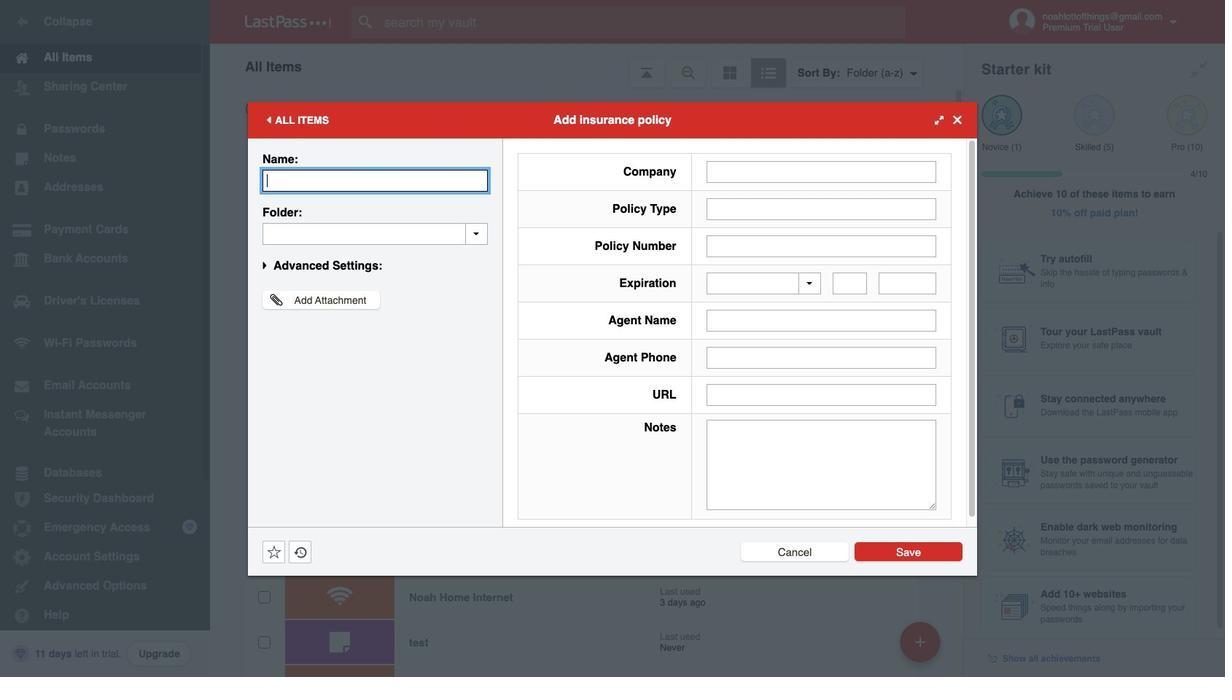 Task type: locate. For each thing, give the bounding box(es) containing it.
Search search field
[[352, 6, 935, 38]]

search my vault text field
[[352, 6, 935, 38]]

new item navigation
[[895, 618, 950, 678]]

None text field
[[707, 385, 937, 406]]

dialog
[[248, 102, 978, 576]]

lastpass image
[[245, 15, 331, 28]]

None text field
[[707, 161, 937, 183], [263, 170, 488, 192], [707, 198, 937, 220], [263, 223, 488, 245], [707, 235, 937, 257], [833, 273, 868, 295], [879, 273, 937, 295], [707, 310, 937, 332], [707, 347, 937, 369], [707, 420, 937, 511], [707, 161, 937, 183], [263, 170, 488, 192], [707, 198, 937, 220], [263, 223, 488, 245], [707, 235, 937, 257], [833, 273, 868, 295], [879, 273, 937, 295], [707, 310, 937, 332], [707, 347, 937, 369], [707, 420, 937, 511]]



Task type: describe. For each thing, give the bounding box(es) containing it.
vault options navigation
[[210, 44, 965, 88]]

new item image
[[916, 637, 926, 648]]

main navigation navigation
[[0, 0, 210, 678]]



